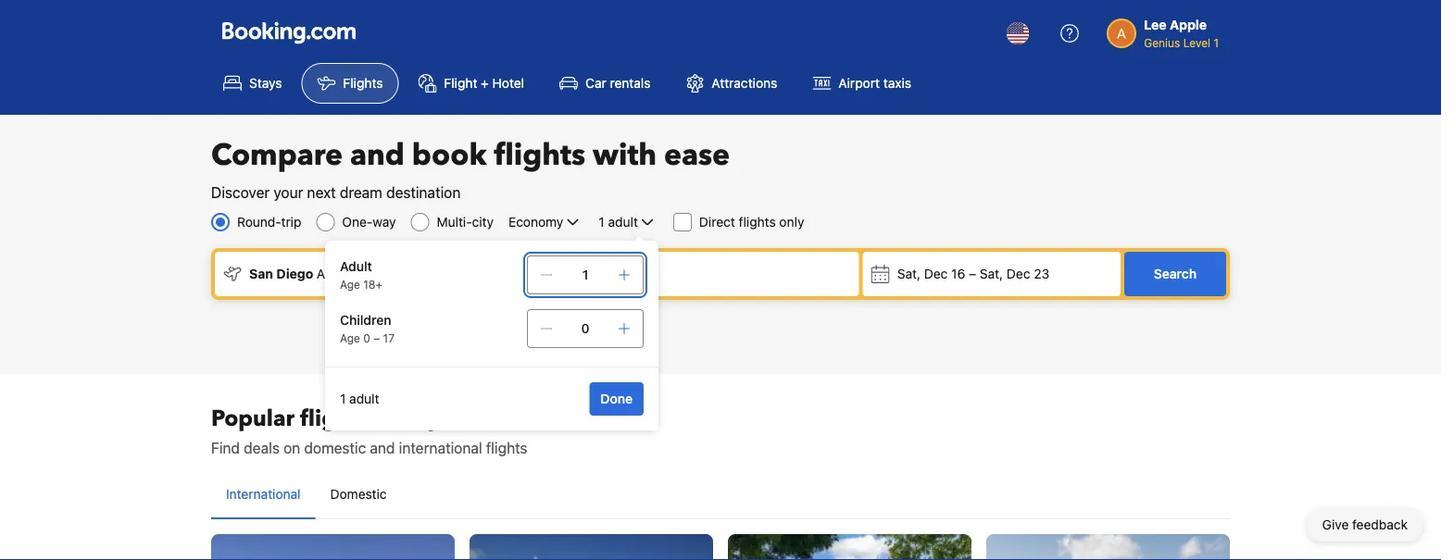 Task type: describe. For each thing, give the bounding box(es) containing it.
flights link
[[302, 63, 399, 104]]

san diego
[[249, 266, 313, 282]]

and inside compare and book flights with ease discover your next dream destination
[[350, 135, 405, 176]]

popular flights near you find deals on domestic and international flights
[[211, 404, 528, 457]]

1 adult inside dropdown button
[[599, 215, 638, 230]]

popular
[[211, 404, 295, 434]]

taxis
[[884, 76, 912, 91]]

adult age 18+
[[340, 259, 383, 291]]

sat, dec 16 – sat, dec 23 button
[[863, 252, 1121, 297]]

san
[[249, 266, 273, 282]]

rentals
[[610, 76, 651, 91]]

flight + hotel link
[[403, 63, 540, 104]]

1 inside dropdown button
[[599, 215, 605, 230]]

attractions
[[712, 76, 778, 91]]

done
[[601, 391, 633, 407]]

1 vertical spatial 1 adult
[[340, 391, 379, 407]]

tab list containing international
[[211, 471, 1231, 521]]

give
[[1323, 518, 1349, 533]]

17
[[383, 332, 395, 345]]

done button
[[590, 383, 644, 416]]

adult inside dropdown button
[[608, 215, 638, 230]]

apple
[[1170, 17, 1208, 32]]

– for sat,
[[969, 266, 977, 282]]

flights right international
[[486, 440, 528, 457]]

1 dec from the left
[[925, 266, 948, 282]]

near
[[374, 404, 423, 434]]

car
[[586, 76, 607, 91]]

international
[[226, 487, 301, 502]]

compare
[[211, 135, 343, 176]]

domestic
[[304, 440, 366, 457]]

trip
[[281, 215, 302, 230]]

deals
[[244, 440, 280, 457]]

car rentals link
[[544, 63, 667, 104]]

flight
[[444, 76, 478, 91]]

flights up domestic
[[300, 404, 369, 434]]

city
[[472, 215, 494, 230]]

lee
[[1145, 17, 1167, 32]]

one-way
[[342, 215, 396, 230]]

age for children
[[340, 332, 360, 345]]

destination
[[386, 184, 461, 202]]

genius
[[1145, 36, 1181, 49]]

18+
[[363, 278, 383, 291]]

multi-
[[437, 215, 472, 230]]

1 horizontal spatial 0
[[581, 321, 590, 336]]

– for 17
[[374, 332, 380, 345]]

dream
[[340, 184, 383, 202]]

flight + hotel
[[444, 76, 525, 91]]

round-
[[237, 215, 281, 230]]

airport taxis
[[839, 76, 912, 91]]

on
[[284, 440, 300, 457]]

you
[[428, 404, 468, 434]]

one-
[[342, 215, 373, 230]]

direct
[[699, 215, 736, 230]]

23
[[1034, 266, 1050, 282]]

give feedback
[[1323, 518, 1408, 533]]

0 horizontal spatial adult
[[349, 391, 379, 407]]



Task type: locate. For each thing, give the bounding box(es) containing it.
age for adult
[[340, 278, 360, 291]]

booking.com logo image
[[222, 22, 356, 44], [222, 22, 356, 44]]

and up "dream"
[[350, 135, 405, 176]]

1 adult button
[[597, 211, 659, 234]]

level
[[1184, 36, 1211, 49]]

airport taxis link
[[797, 63, 928, 104]]

and inside the popular flights near you find deals on domestic and international flights
[[370, 440, 395, 457]]

ease
[[664, 135, 730, 176]]

adult
[[340, 259, 372, 274]]

0 vertical spatial age
[[340, 278, 360, 291]]

hotel
[[493, 76, 525, 91]]

age inside children age 0 – 17
[[340, 332, 360, 345]]

flights
[[494, 135, 586, 176], [739, 215, 776, 230], [300, 404, 369, 434], [486, 440, 528, 457]]

way
[[373, 215, 396, 230]]

1 vertical spatial –
[[374, 332, 380, 345]]

flights inside compare and book flights with ease discover your next dream destination
[[494, 135, 586, 176]]

domestic button
[[316, 471, 402, 519]]

0 vertical spatial –
[[969, 266, 977, 282]]

next
[[307, 184, 336, 202]]

1 adult up domestic
[[340, 391, 379, 407]]

children age 0 – 17
[[340, 313, 395, 345]]

stays link
[[208, 63, 298, 104]]

1 horizontal spatial 1 adult
[[599, 215, 638, 230]]

1 horizontal spatial dec
[[1007, 266, 1031, 282]]

international
[[399, 440, 482, 457]]

flights
[[343, 76, 383, 91]]

0 horizontal spatial –
[[374, 332, 380, 345]]

domestic
[[330, 487, 387, 502]]

– right 16
[[969, 266, 977, 282]]

stays
[[249, 76, 282, 91]]

flights left only
[[739, 215, 776, 230]]

compare and book flights with ease discover your next dream destination
[[211, 135, 730, 202]]

feedback
[[1353, 518, 1408, 533]]

adult down with
[[608, 215, 638, 230]]

– left 17
[[374, 332, 380, 345]]

+
[[481, 76, 489, 91]]

0
[[581, 321, 590, 336], [363, 332, 370, 345]]

attractions link
[[670, 63, 793, 104]]

1 vertical spatial age
[[340, 332, 360, 345]]

0 horizontal spatial sat,
[[898, 266, 921, 282]]

tab list
[[211, 471, 1231, 521]]

0 vertical spatial and
[[350, 135, 405, 176]]

airport
[[839, 76, 880, 91]]

book
[[412, 135, 487, 176]]

and down the near
[[370, 440, 395, 457]]

sat, left 16
[[898, 266, 921, 282]]

sat, dec 16 – sat, dec 23
[[898, 266, 1050, 282]]

0 horizontal spatial dec
[[925, 266, 948, 282]]

1 inside lee apple genius level 1
[[1214, 36, 1219, 49]]

age down adult
[[340, 278, 360, 291]]

2 age from the top
[[340, 332, 360, 345]]

– inside children age 0 – 17
[[374, 332, 380, 345]]

with
[[593, 135, 657, 176]]

sat, right 16
[[980, 266, 1004, 282]]

round-trip
[[237, 215, 302, 230]]

age down children
[[340, 332, 360, 345]]

1 horizontal spatial sat,
[[980, 266, 1004, 282]]

0 vertical spatial adult
[[608, 215, 638, 230]]

children
[[340, 313, 392, 328]]

1 horizontal spatial adult
[[608, 215, 638, 230]]

0 down children
[[363, 332, 370, 345]]

search button
[[1125, 252, 1227, 297]]

search
[[1154, 266, 1197, 282]]

dec left 16
[[925, 266, 948, 282]]

1 vertical spatial and
[[370, 440, 395, 457]]

–
[[969, 266, 977, 282], [374, 332, 380, 345]]

multi-city
[[437, 215, 494, 230]]

0 up done button
[[581, 321, 590, 336]]

find
[[211, 440, 240, 457]]

age
[[340, 278, 360, 291], [340, 332, 360, 345]]

your
[[274, 184, 303, 202]]

international button
[[211, 471, 316, 519]]

– inside sat, dec 16 – sat, dec 23 popup button
[[969, 266, 977, 282]]

san diego button
[[215, 252, 519, 297]]

0 horizontal spatial 0
[[363, 332, 370, 345]]

direct flights only
[[699, 215, 805, 230]]

dec
[[925, 266, 948, 282], [1007, 266, 1031, 282]]

1
[[1214, 36, 1219, 49], [599, 215, 605, 230], [583, 267, 589, 283], [340, 391, 346, 407]]

0 inside children age 0 – 17
[[363, 332, 370, 345]]

0 vertical spatial 1 adult
[[599, 215, 638, 230]]

only
[[780, 215, 805, 230]]

economy
[[509, 215, 564, 230]]

lee apple genius level 1
[[1145, 17, 1219, 49]]

2 dec from the left
[[1007, 266, 1031, 282]]

1 adult down with
[[599, 215, 638, 230]]

give feedback button
[[1308, 509, 1423, 542]]

dec left 23
[[1007, 266, 1031, 282]]

1 sat, from the left
[[898, 266, 921, 282]]

car rentals
[[586, 76, 651, 91]]

age inside adult age 18+
[[340, 278, 360, 291]]

2 sat, from the left
[[980, 266, 1004, 282]]

flights up economy
[[494, 135, 586, 176]]

sat,
[[898, 266, 921, 282], [980, 266, 1004, 282]]

1 horizontal spatial –
[[969, 266, 977, 282]]

adult up domestic
[[349, 391, 379, 407]]

and
[[350, 135, 405, 176], [370, 440, 395, 457]]

1 vertical spatial adult
[[349, 391, 379, 407]]

discover
[[211, 184, 270, 202]]

1 adult
[[599, 215, 638, 230], [340, 391, 379, 407]]

diego
[[276, 266, 313, 282]]

16
[[952, 266, 966, 282]]

1 age from the top
[[340, 278, 360, 291]]

adult
[[608, 215, 638, 230], [349, 391, 379, 407]]

0 horizontal spatial 1 adult
[[340, 391, 379, 407]]



Task type: vqa. For each thing, say whether or not it's contained in the screenshot.
Stays
yes



